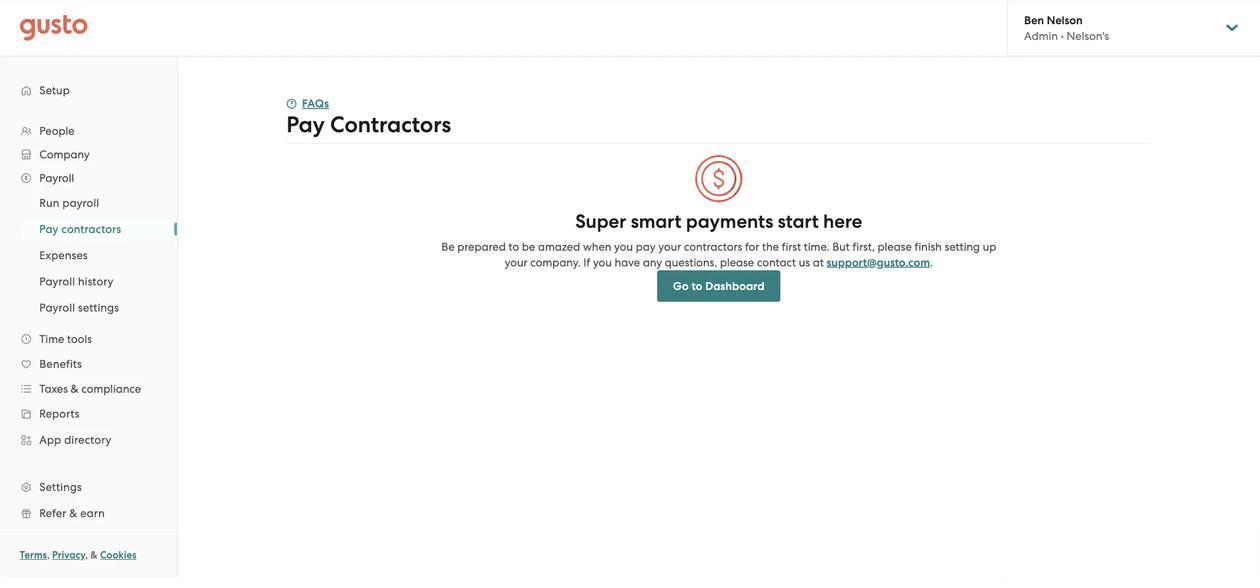 Task type: locate. For each thing, give the bounding box(es) containing it.
1 vertical spatial contractors
[[684, 240, 743, 253]]

any
[[643, 256, 662, 269]]

1 horizontal spatial you
[[615, 240, 633, 253]]

company
[[39, 148, 90, 161]]

0 horizontal spatial your
[[505, 256, 528, 269]]

0 vertical spatial please
[[878, 240, 912, 253]]

,
[[47, 550, 50, 562], [85, 550, 88, 562]]

cookies
[[100, 550, 137, 562]]

start
[[778, 211, 819, 233]]

refer & earn
[[39, 507, 105, 521]]

0 vertical spatial to
[[509, 240, 519, 253]]

1 vertical spatial your
[[505, 256, 528, 269]]

, left privacy link
[[47, 550, 50, 562]]

1 horizontal spatial please
[[878, 240, 912, 253]]

support@gusto.com link
[[827, 256, 931, 269]]

contractors
[[61, 223, 121, 236], [684, 240, 743, 253]]

1 horizontal spatial to
[[692, 280, 703, 293]]

2 payroll from the top
[[39, 275, 75, 288]]

list containing run payroll
[[0, 190, 177, 321]]

to inside the be prepared to be amazed when you pay your contractors for the first time. but first, please finish setting up your company. if you have any questions, please contact us at
[[509, 240, 519, 253]]

please
[[878, 240, 912, 253], [720, 256, 755, 269]]

reports
[[39, 408, 80, 421]]

faqs button
[[287, 96, 329, 112]]

& inside dropdown button
[[71, 383, 79, 396]]

pay inside pay contractors link
[[39, 223, 59, 236]]

first,
[[853, 240, 875, 253]]

nelson's
[[1067, 29, 1110, 42]]

to right go
[[692, 280, 703, 293]]

payments
[[686, 211, 774, 233]]

but
[[833, 240, 850, 253]]

your
[[659, 240, 682, 253], [505, 256, 528, 269]]

& for earn
[[69, 507, 77, 521]]

0 horizontal spatial pay
[[39, 223, 59, 236]]

& left earn
[[69, 507, 77, 521]]

ben nelson admin • nelson's
[[1025, 13, 1110, 42]]

super smart payments start here
[[576, 211, 863, 233]]

contractors
[[330, 111, 451, 138]]

your down be
[[505, 256, 528, 269]]

please down the for
[[720, 256, 755, 269]]

to left be
[[509, 240, 519, 253]]

finish
[[915, 240, 942, 253]]

be
[[442, 240, 455, 253]]

pay
[[636, 240, 656, 253]]

you up "have"
[[615, 240, 633, 253]]

expenses
[[39, 249, 88, 262]]

payroll down company
[[39, 172, 74, 185]]

payroll up time
[[39, 302, 75, 315]]

1 vertical spatial please
[[720, 256, 755, 269]]

0 vertical spatial contractors
[[61, 223, 121, 236]]

run payroll link
[[24, 191, 164, 215]]

pay contractors
[[39, 223, 121, 236]]

2 list from the top
[[0, 190, 177, 321]]

& right taxes at left bottom
[[71, 383, 79, 396]]

setting
[[945, 240, 981, 253]]

1 horizontal spatial contractors
[[684, 240, 743, 253]]

contractors down run payroll link
[[61, 223, 121, 236]]

list containing people
[[0, 119, 177, 579]]

1 vertical spatial payroll
[[39, 275, 75, 288]]

support@gusto.com
[[827, 256, 931, 269]]

0 vertical spatial payroll
[[39, 172, 74, 185]]

1 list from the top
[[0, 119, 177, 579]]

prepared
[[458, 240, 506, 253]]

faqs
[[302, 97, 329, 110]]

1 horizontal spatial your
[[659, 240, 682, 253]]

0 horizontal spatial contractors
[[61, 223, 121, 236]]

payroll settings
[[39, 302, 119, 315]]

ben
[[1025, 13, 1045, 27]]

& left the cookies
[[91, 550, 98, 562]]

1 vertical spatial pay
[[39, 223, 59, 236]]

, left the cookies
[[85, 550, 88, 562]]

payroll settings link
[[24, 296, 164, 320]]

list
[[0, 119, 177, 579], [0, 190, 177, 321]]

payroll inside dropdown button
[[39, 172, 74, 185]]

3 payroll from the top
[[39, 302, 75, 315]]

&
[[71, 383, 79, 396], [69, 507, 77, 521], [91, 550, 98, 562]]

.
[[931, 256, 933, 269]]

0 vertical spatial your
[[659, 240, 682, 253]]

0 horizontal spatial to
[[509, 240, 519, 253]]

terms , privacy , & cookies
[[20, 550, 137, 562]]

2 vertical spatial payroll
[[39, 302, 75, 315]]

0 vertical spatial you
[[615, 240, 633, 253]]

terms
[[20, 550, 47, 562]]

go to dashboard
[[673, 280, 765, 293]]

have
[[615, 256, 641, 269]]

first
[[782, 240, 802, 253]]

refer
[[39, 507, 66, 521]]

taxes
[[39, 383, 68, 396]]

time
[[39, 333, 64, 346]]

contractors inside the be prepared to be amazed when you pay your contractors for the first time. but first, please finish setting up your company. if you have any questions, please contact us at
[[684, 240, 743, 253]]

amazed
[[538, 240, 581, 253]]

0 vertical spatial pay
[[287, 111, 325, 138]]

to inside "go to dashboard" link
[[692, 280, 703, 293]]

1 payroll from the top
[[39, 172, 74, 185]]

pay contractors link
[[24, 218, 164, 241]]

pay down run
[[39, 223, 59, 236]]

to
[[509, 240, 519, 253], [692, 280, 703, 293]]

the
[[763, 240, 779, 253]]

dashboard
[[706, 280, 765, 293]]

0 horizontal spatial ,
[[47, 550, 50, 562]]

pay for pay contractors
[[287, 111, 325, 138]]

payroll
[[39, 172, 74, 185], [39, 275, 75, 288], [39, 302, 75, 315]]

1 vertical spatial you
[[593, 256, 612, 269]]

pay
[[287, 111, 325, 138], [39, 223, 59, 236]]

payroll for payroll history
[[39, 275, 75, 288]]

please up 'support@gusto.com .'
[[878, 240, 912, 253]]

people button
[[13, 119, 164, 143]]

taxes & compliance
[[39, 383, 141, 396]]

nelson
[[1047, 13, 1083, 27]]

directory
[[64, 434, 111, 447]]

1 vertical spatial to
[[692, 280, 703, 293]]

0 horizontal spatial please
[[720, 256, 755, 269]]

you
[[615, 240, 633, 253], [593, 256, 612, 269]]

your up any
[[659, 240, 682, 253]]

1 vertical spatial &
[[69, 507, 77, 521]]

1 horizontal spatial pay
[[287, 111, 325, 138]]

1 horizontal spatial ,
[[85, 550, 88, 562]]

for
[[745, 240, 760, 253]]

refer & earn link
[[13, 502, 164, 526]]

you right if
[[593, 256, 612, 269]]

0 vertical spatial &
[[71, 383, 79, 396]]

earn
[[80, 507, 105, 521]]

payroll for payroll settings
[[39, 302, 75, 315]]

contractors down super smart payments start here
[[684, 240, 743, 253]]

when
[[583, 240, 612, 253]]

pay down faqs
[[287, 111, 325, 138]]

payroll down expenses
[[39, 275, 75, 288]]



Task type: describe. For each thing, give the bounding box(es) containing it.
terms link
[[20, 550, 47, 562]]

1 , from the left
[[47, 550, 50, 562]]

tools
[[67, 333, 92, 346]]

support@gusto.com .
[[827, 256, 933, 269]]

compliance
[[81, 383, 141, 396]]

be prepared to be amazed when you pay your contractors for the first time. but first, please finish setting up your company. if you have any questions, please contact us at
[[442, 240, 997, 269]]

go to dashboard link
[[658, 271, 781, 302]]

app
[[39, 434, 61, 447]]

0 horizontal spatial you
[[593, 256, 612, 269]]

privacy link
[[52, 550, 85, 562]]

if
[[584, 256, 591, 269]]

contact
[[757, 256, 796, 269]]

pay contractors
[[287, 111, 451, 138]]

2 , from the left
[[85, 550, 88, 562]]

cookies button
[[100, 548, 137, 564]]

smart
[[631, 211, 682, 233]]

us
[[799, 256, 811, 269]]

payroll for payroll
[[39, 172, 74, 185]]

history
[[78, 275, 114, 288]]

contractors inside list
[[61, 223, 121, 236]]

people
[[39, 125, 75, 138]]

gusto navigation element
[[0, 56, 177, 579]]

payroll history
[[39, 275, 114, 288]]

company.
[[531, 256, 581, 269]]

2 vertical spatial &
[[91, 550, 98, 562]]

settings
[[39, 481, 82, 494]]

pay for pay contractors
[[39, 223, 59, 236]]

app directory link
[[13, 429, 164, 452]]

run payroll
[[39, 197, 99, 210]]

reports link
[[13, 403, 164, 426]]

benefits link
[[13, 353, 164, 376]]

questions,
[[665, 256, 718, 269]]

home image
[[20, 15, 88, 41]]

settings
[[78, 302, 119, 315]]

time.
[[804, 240, 830, 253]]

setup link
[[13, 79, 164, 102]]

setup
[[39, 84, 70, 97]]

admin
[[1025, 29, 1059, 42]]

run
[[39, 197, 60, 210]]

payroll button
[[13, 167, 164, 190]]

& for compliance
[[71, 383, 79, 396]]

up
[[983, 240, 997, 253]]

at
[[813, 256, 824, 269]]

expenses link
[[24, 244, 164, 268]]

payroll
[[62, 197, 99, 210]]

illustration of a coin image
[[695, 154, 744, 204]]

•
[[1061, 29, 1065, 42]]

privacy
[[52, 550, 85, 562]]

super
[[576, 211, 627, 233]]

taxes & compliance button
[[13, 378, 164, 401]]

go
[[673, 280, 689, 293]]

here
[[824, 211, 863, 233]]

be
[[522, 240, 536, 253]]

company button
[[13, 143, 164, 167]]

settings link
[[13, 476, 164, 500]]

time tools button
[[13, 328, 164, 351]]

time tools
[[39, 333, 92, 346]]

app directory
[[39, 434, 111, 447]]

benefits
[[39, 358, 82, 371]]

payroll history link
[[24, 270, 164, 294]]



Task type: vqa. For each thing, say whether or not it's contained in the screenshot.
start in the top of the page
yes



